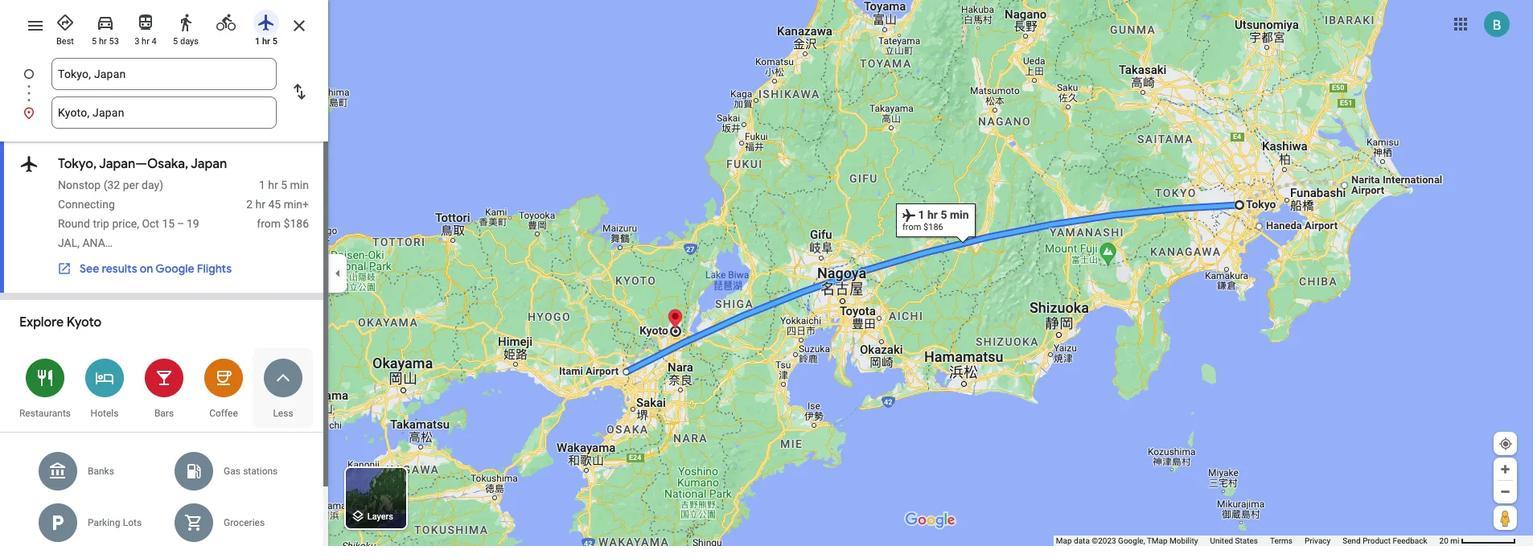 Task type: vqa. For each thing, say whether or not it's contained in the screenshot.
Privacy button
yes



Task type: describe. For each thing, give the bounding box(es) containing it.
explore kyoto
[[19, 315, 102, 331]]

mi
[[1451, 537, 1460, 545]]

send product feedback button
[[1343, 536, 1428, 546]]

tokyo,
[[58, 156, 97, 172]]

3 hr 4
[[135, 36, 157, 47]]

zoom out image
[[1500, 486, 1512, 498]]

per
[[123, 179, 139, 191]]

show street view coverage image
[[1494, 506, 1517, 530]]

directions main content
[[0, 0, 328, 546]]

4
[[152, 36, 157, 47]]

1 hr 5 min
[[259, 179, 309, 191]]

round
[[58, 217, 90, 230]]

banks button
[[28, 446, 164, 497]]

5 inside  element
[[281, 179, 287, 191]]

round trip price, oct 15 – 19
[[58, 217, 199, 230]]

parking lots
[[88, 517, 142, 529]]

2 hr 45 min +
[[246, 198, 309, 211]]

5 hr 53 radio
[[88, 6, 122, 47]]

min for 45
[[284, 198, 303, 211]]

from $186
[[257, 217, 309, 230]]

1 hr 5
[[255, 36, 278, 47]]

jal
[[58, 237, 77, 249]]

footer inside google maps element
[[1056, 536, 1440, 546]]

best travel modes image
[[56, 13, 75, 32]]

united states button
[[1210, 536, 1258, 546]]

privacy button
[[1305, 536, 1331, 546]]

20 mi
[[1440, 537, 1460, 545]]

coffee
[[209, 408, 238, 419]]

banks
[[88, 466, 114, 477]]

3
[[135, 36, 139, 47]]

hotels button
[[75, 348, 134, 428]]

restaurants button
[[15, 348, 75, 428]]

2
[[246, 198, 253, 211]]

Destination Kyoto, Japan field
[[58, 103, 270, 122]]

flights
[[197, 261, 232, 276]]

mobility
[[1170, 537, 1198, 545]]

bars button
[[134, 348, 194, 428]]

5 days
[[173, 36, 199, 47]]

flights image for  element
[[19, 153, 39, 175]]

privacy
[[1305, 537, 1331, 545]]

ana
[[82, 237, 105, 249]]

flights image for 1 hr 5 radio
[[257, 13, 276, 32]]

price,
[[112, 217, 139, 230]]

hr for 1 hr 5
[[262, 36, 270, 47]]

1 list item from the top
[[0, 58, 328, 109]]

nonstop ( 32 per day )
[[58, 179, 163, 191]]

Best radio
[[48, 6, 82, 47]]

restaurants
[[19, 408, 71, 419]]

google,
[[1118, 537, 1145, 545]]

none radio inside google maps element
[[209, 6, 243, 35]]

united
[[1210, 537, 1233, 545]]

none field 'starting point tokyo, japan'
[[58, 58, 270, 90]]

show your location image
[[1499, 437, 1513, 451]]

20
[[1440, 537, 1449, 545]]

15 – 19
[[162, 217, 199, 230]]

less
[[273, 408, 293, 419]]

32
[[107, 179, 120, 191]]

reverse starting point and destination image
[[290, 82, 309, 101]]

japan—osaka,
[[99, 156, 188, 172]]

$186
[[284, 217, 309, 230]]

data
[[1074, 537, 1090, 545]]


[[19, 153, 39, 175]]

see results on google flights
[[80, 261, 232, 276]]

product
[[1363, 537, 1391, 545]]

terms
[[1270, 537, 1293, 545]]

3 hr 4 radio
[[129, 6, 163, 47]]

send
[[1343, 537, 1361, 545]]

collapse side panel image
[[329, 264, 347, 282]]

5 hr 53
[[92, 36, 119, 47]]

united states
[[1210, 537, 1258, 545]]



Task type: locate. For each thing, give the bounding box(es) containing it.
walking image
[[176, 13, 195, 32]]

feedback
[[1393, 537, 1428, 545]]

1
[[255, 36, 260, 47], [259, 179, 265, 191]]

send product feedback
[[1343, 537, 1428, 545]]

 element
[[0, 142, 328, 294]]

terms button
[[1270, 536, 1293, 546]]

20 mi button
[[1440, 537, 1516, 545]]

days
[[180, 36, 199, 47]]

1 none field from the top
[[58, 58, 270, 90]]

none field inside list item
[[58, 58, 270, 90]]

see results on google flights link
[[49, 255, 240, 282]]

list
[[0, 58, 328, 129]]

Starting point Tokyo, Japan field
[[58, 64, 270, 84]]

2 list item from the top
[[0, 97, 328, 129]]

min right 45
[[284, 198, 303, 211]]

,
[[77, 237, 80, 249]]

1 for 1 hr 5 min
[[259, 179, 265, 191]]

see
[[80, 261, 99, 276]]

)
[[159, 179, 163, 191]]

gas
[[224, 466, 240, 477]]

min for 5
[[290, 179, 309, 191]]

parking
[[88, 517, 120, 529]]

hr for 1 hr 5 min
[[268, 179, 278, 191]]

groceries button
[[164, 497, 300, 546]]

transit image
[[136, 13, 155, 32]]

1 inside  element
[[259, 179, 265, 191]]

45
[[268, 198, 281, 211]]

layers
[[367, 512, 393, 522]]

1 horizontal spatial flights image
[[257, 13, 276, 32]]

list inside google maps element
[[0, 58, 328, 129]]

zoom in image
[[1500, 463, 1512, 475]]

day
[[142, 179, 159, 191]]

53
[[109, 36, 119, 47]]

tokyo, japan—osaka, japan
[[58, 156, 227, 172]]

explore
[[19, 315, 64, 331]]

parking lots button
[[28, 497, 164, 546]]

from
[[257, 217, 281, 230]]

stations
[[243, 466, 278, 477]]

hr for 5 hr 53
[[99, 36, 107, 47]]

footer
[[1056, 536, 1440, 546]]

0 vertical spatial flights image
[[257, 13, 276, 32]]

list item down "4"
[[0, 58, 328, 109]]

footer containing map data ©2023 google, tmap mobility
[[1056, 536, 1440, 546]]

1 vertical spatial flights image
[[19, 153, 39, 175]]

none field destination kyoto, japan
[[58, 97, 270, 129]]

1 vertical spatial none field
[[58, 97, 270, 129]]

+
[[303, 198, 309, 211]]

hotels
[[91, 408, 119, 419]]

google maps element
[[0, 0, 1533, 546]]

hr for 2 hr 45 min +
[[255, 198, 265, 211]]

…
[[105, 237, 113, 249]]

0 horizontal spatial flights image
[[19, 153, 39, 175]]

1 vertical spatial 1
[[259, 179, 265, 191]]

flights image up the 1 hr 5
[[257, 13, 276, 32]]

lots
[[123, 517, 142, 529]]

google
[[155, 261, 194, 276]]

tmap
[[1147, 537, 1168, 545]]

1 inside radio
[[255, 36, 260, 47]]

gas stations
[[224, 466, 278, 477]]

groceries
[[224, 517, 265, 529]]

results
[[102, 261, 137, 276]]

jal , ana …
[[58, 237, 113, 249]]

nonstop
[[58, 179, 101, 191]]

flights image containing 
[[19, 153, 39, 175]]

on
[[140, 261, 153, 276]]

0 vertical spatial none field
[[58, 58, 270, 90]]

map
[[1056, 537, 1072, 545]]

(
[[103, 179, 107, 191]]

bars
[[154, 408, 174, 419]]

min up +
[[290, 179, 309, 191]]

map data ©2023 google, tmap mobility
[[1056, 537, 1198, 545]]

None radio
[[209, 6, 243, 35]]

5 days radio
[[169, 6, 203, 47]]

none field for 1st list item from the bottom
[[58, 97, 270, 129]]

list item down 'starting point tokyo, japan' field
[[0, 97, 328, 129]]

1 for 1 hr 5
[[255, 36, 260, 47]]

kyoto
[[67, 315, 102, 331]]

coffee button
[[194, 348, 253, 428]]

5 inside option
[[92, 36, 97, 47]]

oct
[[142, 217, 159, 230]]

1 vertical spatial min
[[284, 198, 303, 211]]

0 vertical spatial 1
[[255, 36, 260, 47]]

flights image inside  element
[[19, 153, 39, 175]]

connecting
[[58, 198, 115, 211]]

flights image left tokyo,
[[19, 153, 39, 175]]

flights image
[[257, 13, 276, 32], [19, 153, 39, 175]]

flights image inside 1 hr 5 radio
[[257, 13, 276, 32]]

2 none field from the top
[[58, 97, 270, 129]]

None field
[[58, 58, 270, 90], [58, 97, 270, 129]]

0 vertical spatial min
[[290, 179, 309, 191]]

google account: brad klo  
(klobrad84@gmail.com) image
[[1484, 11, 1510, 37]]

none field down 'starting point tokyo, japan' field
[[58, 97, 270, 129]]

gas stations button
[[164, 446, 300, 497]]

list item
[[0, 58, 328, 109], [0, 97, 328, 129]]

hr for 3 hr 4
[[142, 36, 150, 47]]

hr inside option
[[99, 36, 107, 47]]

1 hr 5 radio
[[249, 6, 283, 47]]

less button
[[253, 348, 313, 428]]

none field down "4"
[[58, 58, 270, 90]]

none field for 1st list item from the top
[[58, 58, 270, 90]]

states
[[1235, 537, 1258, 545]]

5
[[92, 36, 97, 47], [173, 36, 178, 47], [272, 36, 278, 47], [281, 179, 287, 191]]

japan
[[191, 156, 227, 172]]

best
[[56, 36, 74, 47]]

driving image
[[96, 13, 115, 32]]

©2023
[[1092, 537, 1116, 545]]

close directions image
[[290, 16, 309, 35]]

trip
[[93, 217, 109, 230]]

hr
[[99, 36, 107, 47], [142, 36, 150, 47], [262, 36, 270, 47], [268, 179, 278, 191], [255, 198, 265, 211]]

cycling image
[[216, 13, 236, 32]]



